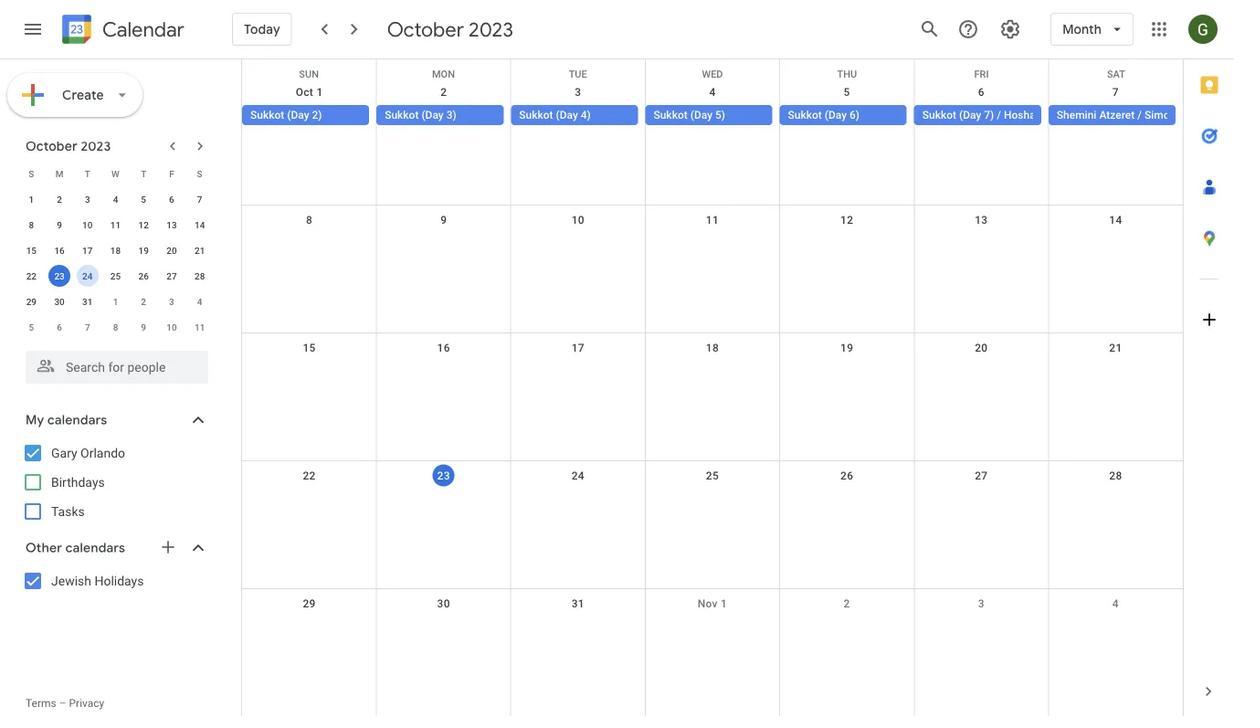 Task type: describe. For each thing, give the bounding box(es) containing it.
sukkot (day 4)
[[519, 109, 591, 122]]

23 inside '23, today' element
[[54, 271, 65, 282]]

31 for 1
[[82, 296, 93, 307]]

1 s from the left
[[29, 168, 34, 179]]

row group containing 1
[[17, 186, 214, 340]]

26 inside 'row group'
[[138, 271, 149, 282]]

calendar
[[102, 17, 185, 43]]

6 for 1
[[169, 194, 174, 205]]

hoshanah
[[1004, 109, 1054, 122]]

29 for 1
[[26, 296, 37, 307]]

(day for 3)
[[422, 109, 444, 122]]

18 inside grid
[[706, 342, 719, 355]]

1 horizontal spatial 10
[[167, 322, 177, 333]]

october 2023 grid
[[17, 161, 214, 340]]

1 horizontal spatial 19
[[841, 342, 854, 355]]

november 3 element
[[161, 291, 183, 313]]

sun
[[299, 69, 319, 80]]

torah
[[1188, 109, 1215, 122]]

8 inside 'element'
[[113, 322, 118, 333]]

29 for nov 1
[[303, 598, 316, 611]]

jewish
[[51, 574, 91, 589]]

sukkot for sukkot (day 6)
[[788, 109, 822, 122]]

29 element
[[20, 291, 42, 313]]

row containing 5
[[17, 314, 214, 340]]

november 10 element
[[161, 316, 183, 338]]

november 8 element
[[105, 316, 127, 338]]

12 element
[[133, 214, 155, 236]]

m
[[55, 168, 63, 179]]

sukkot for sukkot (day 2)
[[250, 109, 284, 122]]

1 vertical spatial 2023
[[81, 138, 111, 154]]

13 element
[[161, 214, 183, 236]]

–
[[59, 697, 66, 710]]

13 for october 2023
[[167, 219, 177, 230]]

(day for 6)
[[825, 109, 847, 122]]

/ inside button
[[1138, 109, 1142, 122]]

7 for 1
[[197, 194, 202, 205]]

sukkot (day 2)
[[250, 109, 322, 122]]

nov
[[698, 598, 718, 611]]

31 for nov 1
[[572, 598, 585, 611]]

sukkot for sukkot (day 3)
[[385, 109, 419, 122]]

calendars for other calendars
[[65, 540, 125, 557]]

16 inside grid
[[437, 342, 450, 355]]

30 for 1
[[54, 296, 65, 307]]

14 for sun
[[1110, 214, 1123, 227]]

11 element
[[105, 214, 127, 236]]

/ inside button
[[997, 109, 1002, 122]]

22 inside grid
[[303, 470, 316, 483]]

privacy link
[[69, 697, 104, 710]]

holidays
[[95, 574, 144, 589]]

terms – privacy
[[26, 697, 104, 710]]

rabah
[[1057, 109, 1088, 122]]

9 for october 2023
[[57, 219, 62, 230]]

month
[[1063, 21, 1102, 37]]

today button
[[232, 7, 292, 51]]

sukkot (day 3) button
[[377, 105, 504, 125]]

sukkot for sukkot (day 5)
[[654, 109, 688, 122]]

17 inside october 2023 grid
[[82, 245, 93, 256]]

other
[[26, 540, 62, 557]]

16 element
[[48, 239, 70, 261]]

sukkot for sukkot (day 7) / hoshanah rabah
[[923, 109, 957, 122]]

row containing s
[[17, 161, 214, 186]]

1 right nov
[[721, 598, 728, 611]]

row containing sun
[[242, 59, 1184, 80]]

month button
[[1051, 7, 1134, 51]]

(day for 5)
[[691, 109, 713, 122]]

19 inside october 2023 grid
[[138, 245, 149, 256]]

row containing 23
[[242, 462, 1184, 590]]

15 inside 'row group'
[[26, 245, 37, 256]]

0 vertical spatial october 2023
[[387, 16, 514, 42]]

12 for october 2023
[[138, 219, 149, 230]]

other calendars button
[[4, 534, 227, 563]]

26 element
[[133, 265, 155, 287]]

0 horizontal spatial 5
[[29, 322, 34, 333]]

16 inside october 2023 grid
[[54, 245, 65, 256]]

sukkot for sukkot (day 4)
[[519, 109, 553, 122]]

sukkot (day 4) button
[[511, 105, 638, 125]]

2 s from the left
[[197, 168, 203, 179]]

sukkot (day 6) button
[[780, 105, 907, 125]]

(day for 7)
[[960, 109, 982, 122]]

22 inside october 2023 grid
[[26, 271, 37, 282]]

calendar heading
[[99, 17, 185, 43]]

0 horizontal spatial 6
[[57, 322, 62, 333]]

1 horizontal spatial 20
[[975, 342, 988, 355]]

add other calendars image
[[159, 538, 177, 557]]

tue
[[569, 69, 587, 80]]

25 inside grid
[[706, 470, 719, 483]]

sukkot (day 3)
[[385, 109, 457, 122]]

sukkot (day 7) / hoshanah rabah
[[923, 109, 1088, 122]]

my calendars
[[26, 412, 107, 429]]

november 11 element
[[189, 316, 211, 338]]

3)
[[447, 109, 457, 122]]

27 inside '27' element
[[167, 271, 177, 282]]

14 for october 2023
[[195, 219, 205, 230]]

november 1 element
[[105, 291, 127, 313]]

30 element
[[48, 291, 70, 313]]

20 element
[[161, 239, 183, 261]]

shemini atzeret / simchat torah button
[[1049, 105, 1215, 125]]

oct 1
[[296, 86, 323, 99]]

row containing oct 1
[[242, 78, 1215, 206]]

10 element
[[77, 214, 99, 236]]

22 element
[[20, 265, 42, 287]]

19 element
[[133, 239, 155, 261]]

fri
[[975, 69, 989, 80]]

10 for sun
[[572, 214, 585, 227]]

shemini
[[1057, 109, 1097, 122]]

4)
[[581, 109, 591, 122]]

row containing 22
[[17, 263, 214, 289]]

birthdays
[[51, 475, 105, 490]]

gary
[[51, 446, 77, 461]]

my calendars button
[[4, 406, 227, 435]]

14 element
[[189, 214, 211, 236]]



Task type: vqa. For each thing, say whether or not it's contained in the screenshot.


Task type: locate. For each thing, give the bounding box(es) containing it.
(day left 3)
[[422, 109, 444, 122]]

sukkot left the 6)
[[788, 109, 822, 122]]

/
[[997, 109, 1002, 122], [1138, 109, 1142, 122]]

0 vertical spatial 21
[[195, 245, 205, 256]]

orlando
[[81, 446, 125, 461]]

tab list
[[1185, 59, 1235, 666]]

(day left 7)
[[960, 109, 982, 122]]

13
[[975, 214, 988, 227], [167, 219, 177, 230]]

create
[[62, 87, 104, 103]]

0 vertical spatial 5
[[844, 86, 851, 99]]

0 horizontal spatial 2023
[[81, 138, 111, 154]]

7 down the 31 element
[[85, 322, 90, 333]]

None search field
[[0, 344, 227, 384]]

1 vertical spatial 28
[[1110, 470, 1123, 483]]

5)
[[716, 109, 726, 122]]

9 for sun
[[441, 214, 447, 227]]

t
[[85, 168, 90, 179], [141, 168, 146, 179]]

2023
[[469, 16, 514, 42], [81, 138, 111, 154]]

5 up 12 element
[[141, 194, 146, 205]]

calendars up jewish holidays
[[65, 540, 125, 557]]

(day left the 6)
[[825, 109, 847, 122]]

0 vertical spatial 22
[[26, 271, 37, 282]]

6
[[979, 86, 985, 99], [169, 194, 174, 205], [57, 322, 62, 333]]

1 horizontal spatial 26
[[841, 470, 854, 483]]

0 horizontal spatial 12
[[138, 219, 149, 230]]

0 horizontal spatial 15
[[26, 245, 37, 256]]

0 horizontal spatial october 2023
[[26, 138, 111, 154]]

sukkot inside "button"
[[250, 109, 284, 122]]

7)
[[985, 109, 995, 122]]

7
[[1113, 86, 1120, 99], [197, 194, 202, 205], [85, 322, 90, 333]]

(day for 4)
[[556, 109, 578, 122]]

1 horizontal spatial 18
[[706, 342, 719, 355]]

0 horizontal spatial 28
[[195, 271, 205, 282]]

gary orlando
[[51, 446, 125, 461]]

terms
[[26, 697, 56, 710]]

2 t from the left
[[141, 168, 146, 179]]

3 sukkot from the left
[[519, 109, 553, 122]]

support image
[[958, 18, 980, 40]]

27
[[167, 271, 177, 282], [975, 470, 988, 483]]

0 horizontal spatial 9
[[57, 219, 62, 230]]

0 vertical spatial 17
[[82, 245, 93, 256]]

sukkot (day 5)
[[654, 109, 726, 122]]

0 vertical spatial 30
[[54, 296, 65, 307]]

today
[[244, 21, 280, 37]]

10 for october 2023
[[82, 219, 93, 230]]

/ right atzeret
[[1138, 109, 1142, 122]]

10 inside grid
[[572, 214, 585, 227]]

november 5 element
[[20, 316, 42, 338]]

13 inside october 2023 grid
[[167, 219, 177, 230]]

0 vertical spatial 26
[[138, 271, 149, 282]]

2 horizontal spatial 11
[[706, 214, 719, 227]]

1 horizontal spatial 22
[[303, 470, 316, 483]]

16
[[54, 245, 65, 256], [437, 342, 450, 355]]

1 (day from the left
[[287, 109, 309, 122]]

1 vertical spatial october 2023
[[26, 138, 111, 154]]

1 vertical spatial 15
[[303, 342, 316, 355]]

1 horizontal spatial 9
[[141, 322, 146, 333]]

calendar element
[[58, 11, 185, 51]]

2 horizontal spatial 8
[[306, 214, 313, 227]]

5 sukkot from the left
[[788, 109, 822, 122]]

1 vertical spatial 16
[[437, 342, 450, 355]]

28 inside october 2023 grid
[[195, 271, 205, 282]]

(day left 2)
[[287, 109, 309, 122]]

0 horizontal spatial 30
[[54, 296, 65, 307]]

2 horizontal spatial 7
[[1113, 86, 1120, 99]]

24
[[82, 271, 93, 282], [572, 470, 585, 483]]

atzeret
[[1100, 109, 1135, 122]]

1 vertical spatial 6
[[169, 194, 174, 205]]

row group
[[17, 186, 214, 340]]

october up m
[[26, 138, 78, 154]]

0 horizontal spatial 29
[[26, 296, 37, 307]]

my
[[26, 412, 44, 429]]

october 2023 up "mon"
[[387, 16, 514, 42]]

23
[[54, 271, 65, 282], [437, 469, 450, 482]]

5
[[844, 86, 851, 99], [141, 194, 146, 205], [29, 322, 34, 333]]

18 element
[[105, 239, 127, 261]]

1 vertical spatial 24
[[572, 470, 585, 483]]

1 down the 25 element
[[113, 296, 118, 307]]

0 horizontal spatial 27
[[167, 271, 177, 282]]

7 for oct 1
[[1113, 86, 1120, 99]]

11 for sun
[[706, 214, 719, 227]]

mon
[[432, 69, 455, 80]]

14 inside october 2023 grid
[[195, 219, 205, 230]]

1 vertical spatial 21
[[1110, 342, 1123, 355]]

0 horizontal spatial 26
[[138, 271, 149, 282]]

24 element
[[77, 265, 99, 287]]

21 element
[[189, 239, 211, 261]]

2 horizontal spatial 9
[[441, 214, 447, 227]]

october 2023 up m
[[26, 138, 111, 154]]

tasks
[[51, 504, 85, 519]]

0 horizontal spatial 21
[[195, 245, 205, 256]]

sukkot (day 7) / hoshanah rabah button
[[915, 105, 1088, 125]]

31 inside october 2023 grid
[[82, 296, 93, 307]]

jewish holidays
[[51, 574, 144, 589]]

26 inside grid
[[841, 470, 854, 483]]

1 horizontal spatial 23
[[437, 469, 450, 482]]

0 horizontal spatial t
[[85, 168, 90, 179]]

0 vertical spatial 7
[[1113, 86, 1120, 99]]

simchat
[[1145, 109, 1186, 122]]

21
[[195, 245, 205, 256], [1110, 342, 1123, 355]]

0 horizontal spatial 7
[[85, 322, 90, 333]]

0 vertical spatial 27
[[167, 271, 177, 282]]

2 horizontal spatial 10
[[572, 214, 585, 227]]

0 horizontal spatial 20
[[167, 245, 177, 256]]

f
[[169, 168, 174, 179]]

6 down fri at the right
[[979, 86, 985, 99]]

17
[[82, 245, 93, 256], [572, 342, 585, 355]]

5 for oct 1
[[844, 86, 851, 99]]

1 horizontal spatial 8
[[113, 322, 118, 333]]

6)
[[850, 109, 860, 122]]

1 vertical spatial 7
[[197, 194, 202, 205]]

28
[[195, 271, 205, 282], [1110, 470, 1123, 483]]

27 inside grid
[[975, 470, 988, 483]]

2 sukkot from the left
[[385, 109, 419, 122]]

4 sukkot from the left
[[654, 109, 688, 122]]

6 for oct 1
[[979, 86, 985, 99]]

30
[[54, 296, 65, 307], [437, 598, 450, 611]]

0 vertical spatial 20
[[167, 245, 177, 256]]

1 horizontal spatial 24
[[572, 470, 585, 483]]

20
[[167, 245, 177, 256], [975, 342, 988, 355]]

11
[[706, 214, 719, 227], [110, 219, 121, 230], [195, 322, 205, 333]]

(day
[[287, 109, 309, 122], [422, 109, 444, 122], [556, 109, 578, 122], [691, 109, 713, 122], [825, 109, 847, 122], [960, 109, 982, 122]]

0 vertical spatial 18
[[110, 245, 121, 256]]

november 9 element
[[133, 316, 155, 338]]

1 right oct
[[317, 86, 323, 99]]

(day inside button
[[422, 109, 444, 122]]

s
[[29, 168, 34, 179], [197, 168, 203, 179]]

4
[[710, 86, 716, 99], [113, 194, 118, 205], [197, 296, 202, 307], [1113, 598, 1120, 611]]

11 for october 2023
[[110, 219, 121, 230]]

0 vertical spatial 6
[[979, 86, 985, 99]]

17 inside grid
[[572, 342, 585, 355]]

0 horizontal spatial 22
[[26, 271, 37, 282]]

5 down thu
[[844, 86, 851, 99]]

0 vertical spatial 23
[[54, 271, 65, 282]]

2
[[441, 86, 447, 99], [57, 194, 62, 205], [141, 296, 146, 307], [844, 598, 851, 611]]

22
[[26, 271, 37, 282], [303, 470, 316, 483]]

28 element
[[189, 265, 211, 287]]

0 horizontal spatial october
[[26, 138, 78, 154]]

20 inside '20' element
[[167, 245, 177, 256]]

29 inside "element"
[[26, 296, 37, 307]]

1 horizontal spatial 14
[[1110, 214, 1123, 227]]

november 4 element
[[189, 291, 211, 313]]

30 for nov 1
[[437, 598, 450, 611]]

thu
[[838, 69, 857, 80]]

settings menu image
[[1000, 18, 1022, 40]]

1 vertical spatial 17
[[572, 342, 585, 355]]

october 2023
[[387, 16, 514, 42], [26, 138, 111, 154]]

31 element
[[77, 291, 99, 313]]

31
[[82, 296, 93, 307], [572, 598, 585, 611]]

1 vertical spatial 29
[[303, 598, 316, 611]]

6 sukkot from the left
[[923, 109, 957, 122]]

25 element
[[105, 265, 127, 287]]

0 vertical spatial calendars
[[47, 412, 107, 429]]

5 (day from the left
[[825, 109, 847, 122]]

terms link
[[26, 697, 56, 710]]

13 for sun
[[975, 214, 988, 227]]

29
[[26, 296, 37, 307], [303, 598, 316, 611]]

0 horizontal spatial 13
[[167, 219, 177, 230]]

7 up 14 element
[[197, 194, 202, 205]]

15 element
[[20, 239, 42, 261]]

1 vertical spatial 31
[[572, 598, 585, 611]]

Search for people text field
[[37, 351, 197, 384]]

9
[[441, 214, 447, 227], [57, 219, 62, 230], [141, 322, 146, 333]]

24 cell
[[74, 263, 102, 289]]

1 vertical spatial 20
[[975, 342, 988, 355]]

0 horizontal spatial 11
[[110, 219, 121, 230]]

shemini atzeret / simchat torah
[[1057, 109, 1215, 122]]

18 inside 18 element
[[110, 245, 121, 256]]

1 horizontal spatial october
[[387, 16, 464, 42]]

row
[[242, 59, 1184, 80], [242, 78, 1215, 206], [17, 161, 214, 186], [17, 186, 214, 212], [242, 206, 1184, 334], [17, 212, 214, 238], [17, 238, 214, 263], [17, 263, 214, 289], [17, 289, 214, 314], [17, 314, 214, 340], [242, 334, 1184, 462], [242, 462, 1184, 590], [242, 590, 1184, 717]]

privacy
[[69, 697, 104, 710]]

1
[[317, 86, 323, 99], [29, 194, 34, 205], [113, 296, 118, 307], [721, 598, 728, 611]]

12
[[841, 214, 854, 227], [138, 219, 149, 230]]

26
[[138, 271, 149, 282], [841, 470, 854, 483]]

6 down '30' element
[[57, 322, 62, 333]]

sukkot left 5) at the top
[[654, 109, 688, 122]]

1 horizontal spatial 27
[[975, 470, 988, 483]]

other calendars
[[26, 540, 125, 557]]

0 horizontal spatial 8
[[29, 219, 34, 230]]

1 horizontal spatial 11
[[195, 322, 205, 333]]

0 vertical spatial 31
[[82, 296, 93, 307]]

1 horizontal spatial 5
[[141, 194, 146, 205]]

my calendars list
[[4, 439, 227, 526]]

calendars
[[47, 412, 107, 429], [65, 540, 125, 557]]

27 element
[[161, 265, 183, 287]]

1 / from the left
[[997, 109, 1002, 122]]

1 vertical spatial 25
[[706, 470, 719, 483]]

t left f
[[141, 168, 146, 179]]

1 horizontal spatial t
[[141, 168, 146, 179]]

1 horizontal spatial 30
[[437, 598, 450, 611]]

october up "mon"
[[387, 16, 464, 42]]

0 horizontal spatial /
[[997, 109, 1002, 122]]

2 / from the left
[[1138, 109, 1142, 122]]

2 (day from the left
[[422, 109, 444, 122]]

november 2 element
[[133, 291, 155, 313]]

sukkot (day 2) button
[[242, 105, 369, 125]]

5 inside grid
[[844, 86, 851, 99]]

3
[[575, 86, 582, 99], [85, 194, 90, 205], [169, 296, 174, 307], [979, 598, 985, 611]]

1 up the 15 element
[[29, 194, 34, 205]]

sukkot inside button
[[385, 109, 419, 122]]

12 for sun
[[841, 214, 854, 227]]

1 vertical spatial 19
[[841, 342, 854, 355]]

15
[[26, 245, 37, 256], [303, 342, 316, 355]]

oct
[[296, 86, 314, 99]]

1 horizontal spatial 15
[[303, 342, 316, 355]]

2 vertical spatial 5
[[29, 322, 34, 333]]

3 (day from the left
[[556, 109, 578, 122]]

0 horizontal spatial 24
[[82, 271, 93, 282]]

0 horizontal spatial 10
[[82, 219, 93, 230]]

calendars up gary orlando
[[47, 412, 107, 429]]

1 vertical spatial 26
[[841, 470, 854, 483]]

7 down sat
[[1113, 86, 1120, 99]]

1 horizontal spatial october 2023
[[387, 16, 514, 42]]

0 horizontal spatial s
[[29, 168, 34, 179]]

1 horizontal spatial 25
[[706, 470, 719, 483]]

1 t from the left
[[85, 168, 90, 179]]

15 inside grid
[[303, 342, 316, 355]]

8 for sun
[[306, 214, 313, 227]]

1 vertical spatial october
[[26, 138, 78, 154]]

5 down 29 "element"
[[29, 322, 34, 333]]

1 vertical spatial 22
[[303, 470, 316, 483]]

14
[[1110, 214, 1123, 227], [195, 219, 205, 230]]

grid containing oct 1
[[241, 59, 1215, 717]]

(day inside "button"
[[287, 109, 309, 122]]

5 for 1
[[141, 194, 146, 205]]

1 horizontal spatial s
[[197, 168, 203, 179]]

2 horizontal spatial 5
[[844, 86, 851, 99]]

19
[[138, 245, 149, 256], [841, 342, 854, 355]]

sat
[[1108, 69, 1126, 80]]

10
[[572, 214, 585, 227], [82, 219, 93, 230], [167, 322, 177, 333]]

1 horizontal spatial /
[[1138, 109, 1142, 122]]

wed
[[702, 69, 723, 80]]

sukkot left 2)
[[250, 109, 284, 122]]

12 inside october 2023 grid
[[138, 219, 149, 230]]

1 horizontal spatial 2023
[[469, 16, 514, 42]]

2 vertical spatial 6
[[57, 322, 62, 333]]

1 sukkot from the left
[[250, 109, 284, 122]]

calendars for my calendars
[[47, 412, 107, 429]]

sukkot
[[250, 109, 284, 122], [385, 109, 419, 122], [519, 109, 553, 122], [654, 109, 688, 122], [788, 109, 822, 122], [923, 109, 957, 122]]

8 for october 2023
[[29, 219, 34, 230]]

0 horizontal spatial 25
[[110, 271, 121, 282]]

1 vertical spatial 18
[[706, 342, 719, 355]]

21 inside 21 element
[[195, 245, 205, 256]]

1 horizontal spatial 21
[[1110, 342, 1123, 355]]

(day for 2)
[[287, 109, 309, 122]]

october
[[387, 16, 464, 42], [26, 138, 78, 154]]

1 vertical spatial 5
[[141, 194, 146, 205]]

25 inside 'row group'
[[110, 271, 121, 282]]

1 horizontal spatial 6
[[169, 194, 174, 205]]

23, today element
[[48, 265, 70, 287]]

november 7 element
[[77, 316, 99, 338]]

t right m
[[85, 168, 90, 179]]

w
[[112, 168, 120, 179]]

17 element
[[77, 239, 99, 261]]

sukkot (day 6)
[[788, 109, 860, 122]]

1 horizontal spatial 31
[[572, 598, 585, 611]]

(day left 5) at the top
[[691, 109, 713, 122]]

0 horizontal spatial 17
[[82, 245, 93, 256]]

2 vertical spatial 7
[[85, 322, 90, 333]]

1 vertical spatial 27
[[975, 470, 988, 483]]

grid
[[241, 59, 1215, 717]]

6 up 13 element
[[169, 194, 174, 205]]

/ right 7)
[[997, 109, 1002, 122]]

sukkot left 3)
[[385, 109, 419, 122]]

4 (day from the left
[[691, 109, 713, 122]]

0 vertical spatial 2023
[[469, 16, 514, 42]]

2)
[[312, 109, 322, 122]]

main drawer image
[[22, 18, 44, 40]]

s left m
[[29, 168, 34, 179]]

sukkot left 7)
[[923, 109, 957, 122]]

create button
[[7, 73, 142, 117]]

nov 1
[[698, 598, 728, 611]]

1 horizontal spatial 17
[[572, 342, 585, 355]]

(day left 4)
[[556, 109, 578, 122]]

row containing 1
[[17, 186, 214, 212]]

0 vertical spatial 19
[[138, 245, 149, 256]]

23 cell
[[45, 263, 74, 289]]

sukkot left 4)
[[519, 109, 553, 122]]

november 6 element
[[48, 316, 70, 338]]

6 (day from the left
[[960, 109, 982, 122]]

s right f
[[197, 168, 203, 179]]

0 horizontal spatial 19
[[138, 245, 149, 256]]

30 inside october 2023 grid
[[54, 296, 65, 307]]

sukkot (day 5) button
[[646, 105, 773, 125]]

24 inside cell
[[82, 271, 93, 282]]



